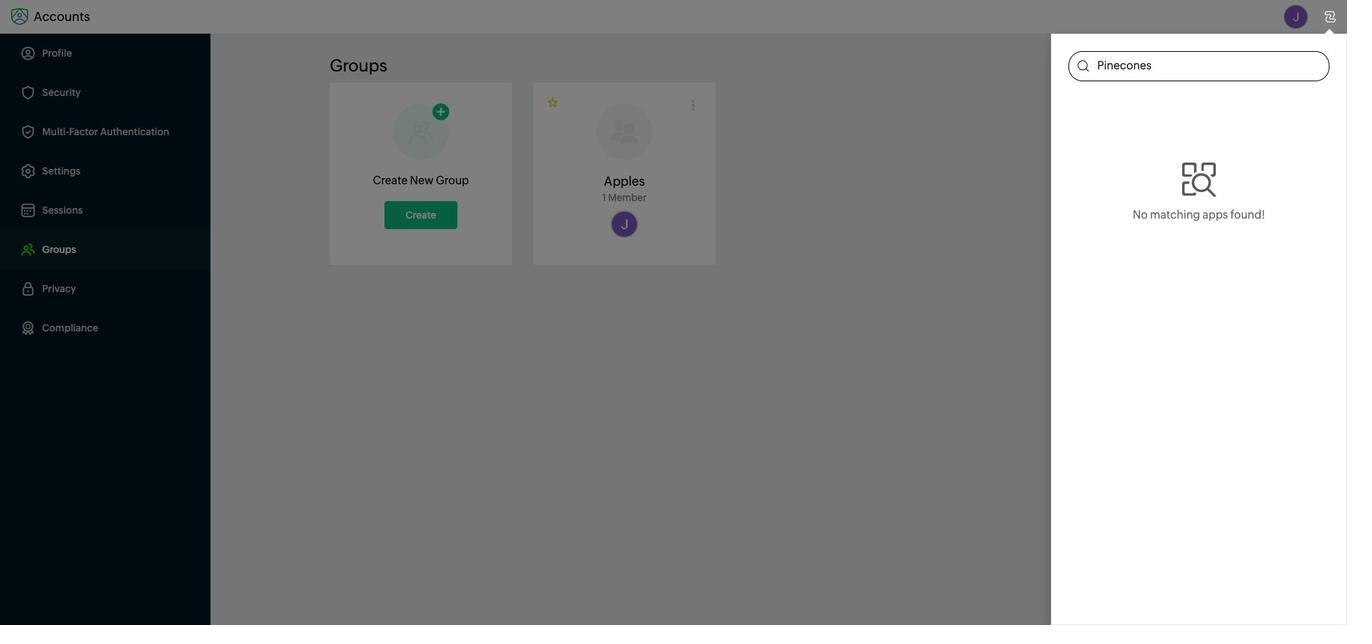 Task type: locate. For each thing, give the bounding box(es) containing it.
makeprimary image
[[547, 97, 560, 109]]

Search Applications text field
[[1089, 52, 1329, 81]]



Task type: describe. For each thing, give the bounding box(es) containing it.
no matching apps found image
[[1182, 163, 1216, 197]]



Task type: vqa. For each thing, say whether or not it's contained in the screenshot.
No Matching Apps Found 'icon'
yes



